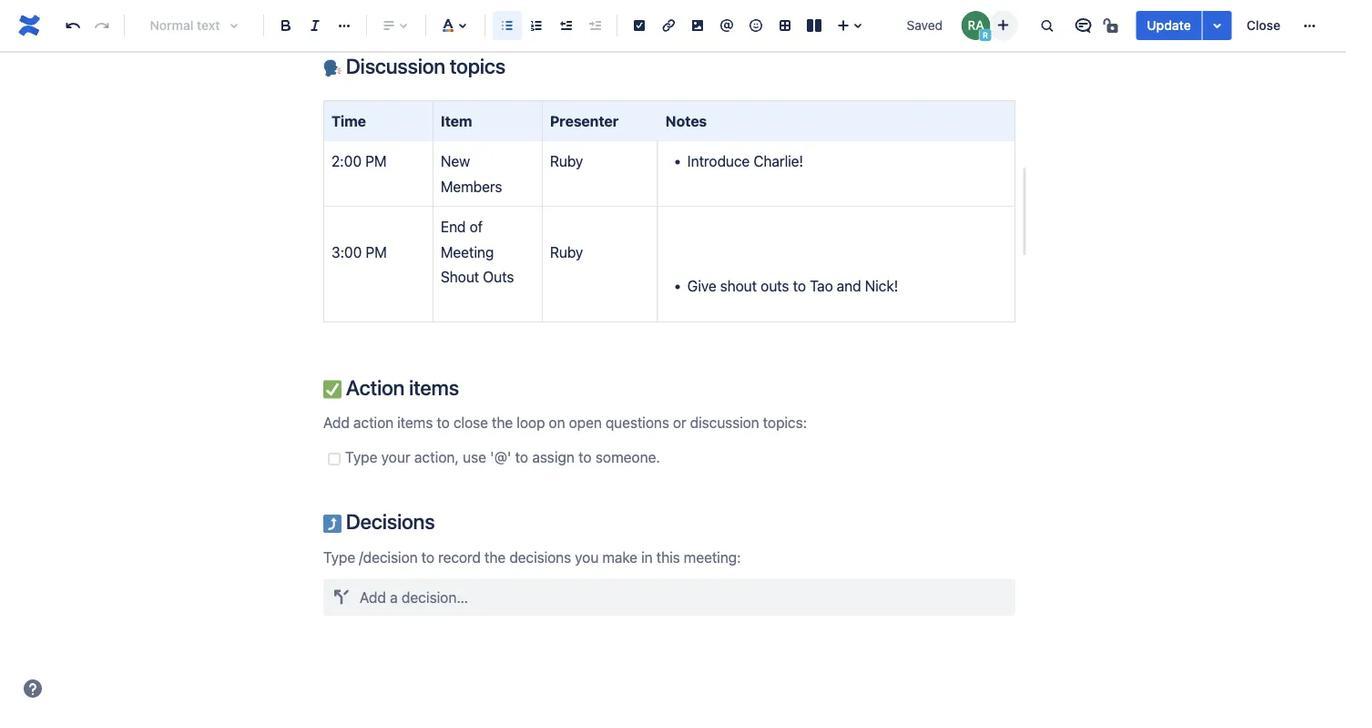 Task type: vqa. For each thing, say whether or not it's contained in the screenshot.
the PM related to 2:00 PM
yes



Task type: locate. For each thing, give the bounding box(es) containing it.
2:00
[[332, 153, 362, 171]]

:white_check_mark: image
[[323, 381, 342, 399], [323, 381, 342, 399]]

3:00 pm
[[332, 244, 387, 261]]

:speaking_head: image
[[323, 60, 342, 78]]

ruby right end of meeting shout outs
[[550, 244, 583, 261]]

ruby
[[550, 153, 583, 171], [550, 244, 583, 261]]

pm right 2:00
[[365, 153, 387, 171]]

2 pm from the top
[[366, 244, 387, 261]]

update
[[1148, 18, 1192, 33]]

help image
[[22, 678, 44, 700]]

:arrow_heading_up: image
[[323, 515, 342, 533]]

confluence image
[[15, 11, 44, 40], [15, 11, 44, 40]]

Main content area, start typing to enter text. text field
[[313, 0, 1029, 616]]

0 vertical spatial pm
[[365, 153, 387, 171]]

1 vertical spatial ruby
[[550, 244, 583, 261]]

mention image
[[716, 15, 738, 36]]

new members
[[441, 153, 503, 196]]

1 vertical spatial pm
[[366, 244, 387, 261]]

give shout outs to tao and nick!
[[688, 278, 899, 295]]

emoji image
[[745, 15, 767, 36]]

1 ruby from the top
[[550, 153, 583, 171]]

outs
[[761, 278, 790, 295]]

2:00 pm
[[332, 153, 387, 171]]

members
[[441, 178, 503, 196]]

link image
[[658, 15, 680, 36]]

2 ruby from the top
[[550, 244, 583, 261]]

0 vertical spatial ruby
[[550, 153, 583, 171]]

pm right 3:00
[[366, 244, 387, 261]]

to
[[793, 278, 806, 295]]

pm for 3:00 pm
[[366, 244, 387, 261]]

pm
[[365, 153, 387, 171], [366, 244, 387, 261]]

3:00
[[332, 244, 362, 261]]

time
[[332, 113, 366, 130]]

update button
[[1137, 11, 1203, 40]]

:arrow_heading_up: image
[[323, 515, 342, 533]]

items
[[409, 375, 459, 400]]

1 pm from the top
[[365, 153, 387, 171]]

ruby down presenter
[[550, 153, 583, 171]]

shout
[[721, 278, 757, 295]]

and
[[837, 278, 862, 295]]

close
[[1247, 18, 1281, 33]]

notes
[[666, 113, 707, 130]]

item
[[441, 113, 472, 130]]

saved
[[907, 18, 943, 33]]

meeting
[[441, 244, 494, 261]]

find and replace image
[[1036, 15, 1058, 36]]

invite to edit image
[[993, 14, 1015, 36]]

numbered list ⌘⇧7 image
[[526, 15, 548, 36]]

outdent ⇧tab image
[[555, 15, 577, 36]]



Task type: describe. For each thing, give the bounding box(es) containing it.
decision image
[[327, 583, 356, 612]]

add image, video, or file image
[[687, 15, 709, 36]]

introduce
[[688, 153, 750, 171]]

end of meeting shout outs
[[441, 219, 514, 286]]

comment icon image
[[1073, 15, 1095, 36]]

layouts image
[[804, 15, 826, 36]]

ruby for new members
[[550, 153, 583, 171]]

ruby for end of meeting shout outs
[[550, 244, 583, 261]]

undo ⌘z image
[[62, 15, 84, 36]]

table image
[[775, 15, 796, 36]]

of
[[470, 219, 483, 236]]

topics
[[450, 54, 506, 79]]

italic ⌘i image
[[304, 15, 326, 36]]

more formatting image
[[334, 15, 355, 36]]

redo ⌘⇧z image
[[91, 15, 113, 36]]

adjust update settings image
[[1207, 15, 1229, 36]]

outs
[[483, 269, 514, 286]]

discussion
[[346, 54, 446, 79]]

close button
[[1236, 11, 1292, 40]]

discussion topics
[[342, 54, 506, 79]]

decisions
[[342, 510, 435, 534]]

bold ⌘b image
[[275, 15, 297, 36]]

end
[[441, 219, 466, 236]]

:speaking_head: image
[[323, 60, 342, 78]]

bullet list ⌘⇧8 image
[[497, 15, 518, 36]]

new
[[441, 153, 470, 171]]

action items
[[342, 375, 459, 400]]

presenter
[[550, 113, 619, 130]]

action item image
[[629, 15, 651, 36]]

indent tab image
[[584, 15, 606, 36]]

nick!
[[865, 278, 899, 295]]

action
[[346, 375, 405, 400]]

ruby anderson image
[[962, 11, 991, 40]]

charlie!
[[754, 153, 804, 171]]

more image
[[1299, 15, 1321, 36]]

editable content region
[[294, 0, 1045, 725]]

shout
[[441, 269, 479, 286]]

introduce charlie!
[[688, 153, 804, 171]]

pm for 2:00 pm
[[365, 153, 387, 171]]

give
[[688, 278, 717, 295]]

no restrictions image
[[1102, 15, 1124, 36]]

tao
[[810, 278, 833, 295]]



